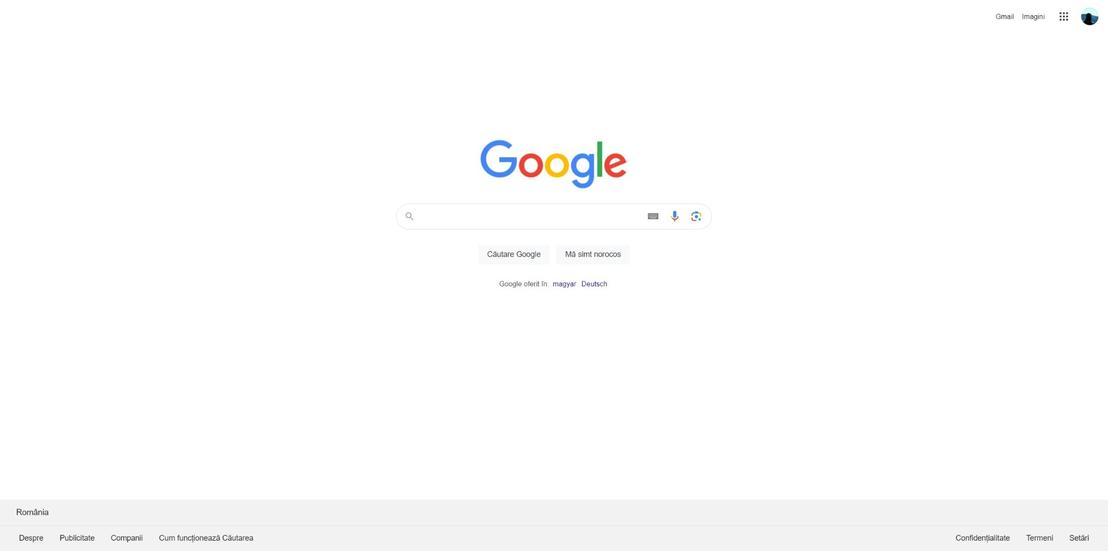 Task type: locate. For each thing, give the bounding box(es) containing it.
fă o căutare vocală image
[[669, 209, 682, 222]]

footer
[[0, 499, 1109, 551]]

căutare după imagine image
[[690, 209, 703, 222]]

Mă simt norocos submit
[[557, 245, 630, 265]]

None search field
[[11, 200, 1098, 277]]

Caută text field
[[422, 204, 641, 229]]



Task type: vqa. For each thing, say whether or not it's contained in the screenshot.
16
no



Task type: describe. For each thing, give the bounding box(es) containing it.
google image
[[481, 140, 628, 189]]

instrumente pentru introducere de text image
[[647, 209, 660, 222]]



